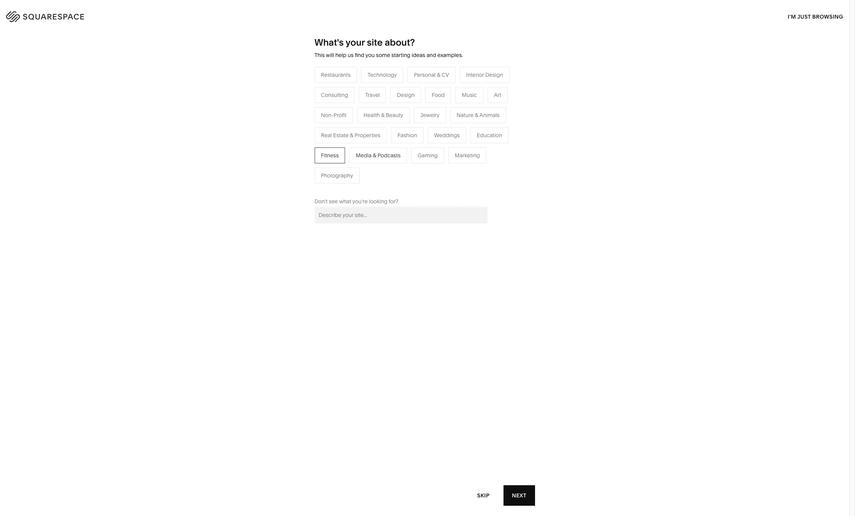Task type: describe. For each thing, give the bounding box(es) containing it.
Interior Design radio
[[460, 67, 510, 83]]

1 vertical spatial restaurants
[[340, 117, 370, 124]]

real estate & properties link
[[340, 163, 407, 170]]

Restaurants radio
[[315, 67, 357, 83]]

profits
[[308, 140, 323, 147]]

restaurants link
[[340, 117, 377, 124]]

browsing
[[813, 13, 844, 20]]

skip button
[[469, 486, 498, 506]]

podcasts inside radio
[[378, 152, 401, 159]]

& down 'restaurants' link
[[357, 128, 361, 135]]

art
[[494, 92, 502, 98]]

community & non-profits link
[[260, 140, 331, 147]]

about?
[[385, 37, 415, 48]]

& inside health & beauty option
[[381, 112, 385, 119]]

properties inside option
[[355, 132, 381, 139]]

media inside radio
[[356, 152, 372, 159]]

interior design
[[467, 71, 503, 78]]

restaurants inside restaurants option
[[321, 71, 351, 78]]

estate inside option
[[333, 132, 349, 139]]

dario image
[[324, 260, 527, 517]]

i'm
[[789, 13, 797, 20]]

health
[[364, 112, 380, 119]]

consulting
[[321, 92, 348, 98]]

jewelry
[[421, 112, 440, 119]]

just
[[798, 13, 812, 20]]

personal
[[414, 71, 436, 78]]

Personal & CV radio
[[408, 67, 456, 83]]

don't
[[315, 198, 328, 205]]

Music radio
[[456, 87, 484, 103]]

dario element
[[324, 260, 527, 517]]

Photography radio
[[315, 168, 360, 184]]

1 vertical spatial properties
[[374, 163, 400, 170]]

what's your site about? this will help us find you some starting ideas and examples.
[[315, 37, 463, 59]]

Fitness radio
[[315, 148, 346, 163]]

i'm just browsing link
[[789, 6, 844, 27]]

cv
[[442, 71, 450, 78]]

real inside real estate & properties option
[[321, 132, 332, 139]]

events link
[[340, 140, 364, 147]]

some
[[376, 52, 391, 59]]

Travel radio
[[359, 87, 387, 103]]

travel link
[[340, 106, 363, 113]]

0 vertical spatial media & podcasts
[[340, 128, 385, 135]]

Design radio
[[391, 87, 421, 103]]

design inside radio
[[486, 71, 503, 78]]

1 vertical spatial real estate & properties
[[340, 163, 400, 170]]

ideas
[[412, 52, 426, 59]]

Jewelry radio
[[414, 107, 446, 123]]

real estate & properties inside option
[[321, 132, 381, 139]]

what's
[[315, 37, 344, 48]]

you're
[[353, 198, 368, 205]]

starting
[[392, 52, 411, 59]]

examples.
[[438, 52, 463, 59]]

looking
[[369, 198, 388, 205]]

will
[[326, 52, 334, 59]]

animals inside nature & animals option
[[480, 112, 500, 119]]

music
[[462, 92, 477, 98]]

skip
[[478, 492, 490, 499]]

& inside nature & animals option
[[475, 112, 479, 119]]

Health & Beauty radio
[[357, 107, 410, 123]]

marketing
[[455, 152, 480, 159]]

nature & animals link
[[421, 117, 471, 124]]

for?
[[389, 198, 399, 205]]

us
[[348, 52, 354, 59]]

nature & animals inside option
[[457, 112, 500, 119]]

Education radio
[[471, 127, 509, 143]]

travel inside option
[[366, 92, 380, 98]]

log             in
[[821, 12, 841, 19]]

media & podcasts inside radio
[[356, 152, 401, 159]]

gaming
[[418, 152, 438, 159]]

Nature & Animals radio
[[451, 107, 507, 123]]

interior
[[467, 71, 484, 78]]

0 horizontal spatial animals
[[443, 117, 464, 124]]

education
[[477, 132, 503, 139]]



Task type: locate. For each thing, give the bounding box(es) containing it.
& up real estate & properties link
[[373, 152, 377, 159]]

1 vertical spatial media
[[356, 152, 372, 159]]

weddings
[[435, 132, 460, 139], [340, 151, 366, 158]]

your
[[346, 37, 365, 48]]

1 vertical spatial fitness
[[321, 152, 339, 159]]

& inside media & podcasts radio
[[373, 152, 377, 159]]

fitness link
[[421, 128, 446, 135]]

site
[[367, 37, 383, 48]]

1 horizontal spatial media
[[356, 152, 372, 159]]

& right home
[[437, 106, 441, 113]]

media & podcasts
[[340, 128, 385, 135], [356, 152, 401, 159]]

fashion
[[398, 132, 418, 139]]

0 vertical spatial real estate & properties
[[321, 132, 381, 139]]

1 vertical spatial weddings
[[340, 151, 366, 158]]

design inside 'radio'
[[397, 92, 415, 98]]

community
[[260, 140, 289, 147]]

0 vertical spatial podcasts
[[362, 128, 385, 135]]

restaurants
[[321, 71, 351, 78], [340, 117, 370, 124]]

media
[[340, 128, 356, 135], [356, 152, 372, 159]]

0 horizontal spatial travel
[[340, 106, 355, 113]]

0 horizontal spatial design
[[397, 92, 415, 98]]

1 vertical spatial travel
[[340, 106, 355, 113]]

in
[[835, 12, 841, 19]]

& right community
[[290, 140, 294, 147]]

media & podcasts up real estate & properties link
[[356, 152, 401, 159]]

nature & animals down the home & decor link
[[421, 117, 464, 124]]

0 vertical spatial travel
[[366, 92, 380, 98]]

1 horizontal spatial real
[[340, 163, 351, 170]]

non- down consulting
[[321, 112, 334, 119]]

1 horizontal spatial weddings
[[435, 132, 460, 139]]

1 horizontal spatial nature
[[457, 112, 474, 119]]

animals down decor
[[443, 117, 464, 124]]

help
[[336, 52, 347, 59]]

fitness
[[421, 128, 438, 135], [321, 152, 339, 159]]

podcasts
[[362, 128, 385, 135], [378, 152, 401, 159]]

0 vertical spatial weddings
[[435, 132, 460, 139]]

health & beauty
[[364, 112, 404, 119]]

& left cv
[[437, 71, 441, 78]]

podcasts up real estate & properties link
[[378, 152, 401, 159]]

technology
[[368, 71, 397, 78]]

weddings down events link
[[340, 151, 366, 158]]

fitness down jewelry option
[[421, 128, 438, 135]]

media up real estate & properties link
[[356, 152, 372, 159]]

1 vertical spatial estate
[[353, 163, 368, 170]]

travel up 'restaurants' link
[[340, 106, 355, 113]]

nature down home
[[421, 117, 437, 124]]

0 vertical spatial real
[[321, 132, 332, 139]]

0 horizontal spatial nature
[[421, 117, 437, 124]]

Technology radio
[[361, 67, 404, 83]]

& up events link
[[350, 132, 354, 139]]

next
[[512, 492, 527, 499]]

1 horizontal spatial travel
[[366, 92, 380, 98]]

real estate & properties up events link
[[321, 132, 381, 139]]

& right health
[[381, 112, 385, 119]]

0 horizontal spatial media
[[340, 128, 356, 135]]

Weddings radio
[[428, 127, 467, 143]]

Art radio
[[488, 87, 508, 103]]

0 vertical spatial design
[[486, 71, 503, 78]]

podcasts down health
[[362, 128, 385, 135]]

1 horizontal spatial fitness
[[421, 128, 438, 135]]

what
[[339, 198, 352, 205]]

i'm just browsing
[[789, 13, 844, 20]]

1 vertical spatial media & podcasts
[[356, 152, 401, 159]]

next button
[[504, 486, 535, 506]]

0 horizontal spatial real
[[321, 132, 332, 139]]

animals
[[480, 112, 500, 119], [443, 117, 464, 124]]

Fashion radio
[[391, 127, 424, 143]]

decor
[[442, 106, 457, 113]]

restaurants up the consulting option
[[321, 71, 351, 78]]

Marketing radio
[[449, 148, 487, 163]]

weddings link
[[340, 151, 373, 158]]

1 vertical spatial design
[[397, 92, 415, 98]]

properties down 'restaurants' link
[[355, 132, 381, 139]]

squarespace logo image
[[15, 9, 100, 21]]

1 horizontal spatial animals
[[480, 112, 500, 119]]

0 horizontal spatial weddings
[[340, 151, 366, 158]]

real up profits
[[321, 132, 332, 139]]

& down home & decor
[[439, 117, 442, 124]]

and
[[427, 52, 437, 59]]

0 vertical spatial media
[[340, 128, 356, 135]]

real
[[321, 132, 332, 139], [340, 163, 351, 170]]

log             in link
[[821, 12, 841, 19]]

profit
[[334, 112, 347, 119]]

1 vertical spatial podcasts
[[378, 152, 401, 159]]

media & podcasts down 'restaurants' link
[[340, 128, 385, 135]]

nature
[[457, 112, 474, 119], [421, 117, 437, 124]]

real up photography
[[340, 163, 351, 170]]

estate
[[333, 132, 349, 139], [353, 163, 368, 170]]

this
[[315, 52, 325, 59]]

design
[[486, 71, 503, 78], [397, 92, 415, 98]]

0 horizontal spatial non-
[[295, 140, 308, 147]]

fitness inside option
[[321, 152, 339, 159]]

weddings inside option
[[435, 132, 460, 139]]

don't see what you're looking for?
[[315, 198, 399, 205]]

Don't see what you're looking for? field
[[315, 207, 488, 224]]

nature inside option
[[457, 112, 474, 119]]

nature & animals
[[457, 112, 500, 119], [421, 117, 464, 124]]

& down music option
[[475, 112, 479, 119]]

restaurants down travel link
[[340, 117, 370, 124]]

0 vertical spatial restaurants
[[321, 71, 351, 78]]

& down weddings link in the left top of the page
[[369, 163, 373, 170]]

squarespace logo link
[[15, 9, 180, 21]]

travel up health
[[366, 92, 380, 98]]

home & decor link
[[421, 106, 465, 113]]

0 vertical spatial estate
[[333, 132, 349, 139]]

Gaming radio
[[412, 148, 445, 163]]

non-profit
[[321, 112, 347, 119]]

media up "events"
[[340, 128, 356, 135]]

non- right community
[[295, 140, 308, 147]]

design up beauty
[[397, 92, 415, 98]]

real estate & properties
[[321, 132, 381, 139], [340, 163, 400, 170]]

find
[[355, 52, 365, 59]]

you
[[366, 52, 375, 59]]

Non-Profit radio
[[315, 107, 353, 123]]

0 vertical spatial properties
[[355, 132, 381, 139]]

estate up "events"
[[333, 132, 349, 139]]

home
[[421, 106, 436, 113]]

animals up education at the top right of page
[[480, 112, 500, 119]]

travel
[[366, 92, 380, 98], [340, 106, 355, 113]]

1 horizontal spatial estate
[[353, 163, 368, 170]]

& inside personal & cv radio
[[437, 71, 441, 78]]

nature & animals down music option
[[457, 112, 500, 119]]

0 horizontal spatial fitness
[[321, 152, 339, 159]]

estate down weddings link in the left top of the page
[[353, 163, 368, 170]]

real estate & properties down weddings link in the left top of the page
[[340, 163, 400, 170]]

non- inside non-profit option
[[321, 112, 334, 119]]

non-
[[321, 112, 334, 119], [295, 140, 308, 147]]

Food radio
[[426, 87, 452, 103]]

0 vertical spatial fitness
[[421, 128, 438, 135]]

home & decor
[[421, 106, 457, 113]]

1 vertical spatial real
[[340, 163, 351, 170]]

0 vertical spatial non-
[[321, 112, 334, 119]]

nature down music option
[[457, 112, 474, 119]]

photography
[[321, 172, 353, 179]]

food
[[432, 92, 445, 98]]

log
[[821, 12, 833, 19]]

media & podcasts link
[[340, 128, 393, 135]]

Real Estate & Properties radio
[[315, 127, 387, 143]]

see
[[329, 198, 338, 205]]

Media & Podcasts radio
[[350, 148, 407, 163]]

1 horizontal spatial non-
[[321, 112, 334, 119]]

properties
[[355, 132, 381, 139], [374, 163, 400, 170]]

properties up for?
[[374, 163, 400, 170]]

1 vertical spatial non-
[[295, 140, 308, 147]]

0 horizontal spatial estate
[[333, 132, 349, 139]]

weddings down nature & animals link
[[435, 132, 460, 139]]

& inside real estate & properties option
[[350, 132, 354, 139]]

&
[[437, 71, 441, 78], [437, 106, 441, 113], [381, 112, 385, 119], [475, 112, 479, 119], [439, 117, 442, 124], [357, 128, 361, 135], [350, 132, 354, 139], [290, 140, 294, 147], [373, 152, 377, 159], [369, 163, 373, 170]]

community & non-profits
[[260, 140, 323, 147]]

1 horizontal spatial design
[[486, 71, 503, 78]]

beauty
[[386, 112, 404, 119]]

design right interior
[[486, 71, 503, 78]]

fitness down profits
[[321, 152, 339, 159]]

personal & cv
[[414, 71, 450, 78]]

events
[[340, 140, 357, 147]]

Consulting radio
[[315, 87, 355, 103]]



Task type: vqa. For each thing, say whether or not it's contained in the screenshot.
the retain
no



